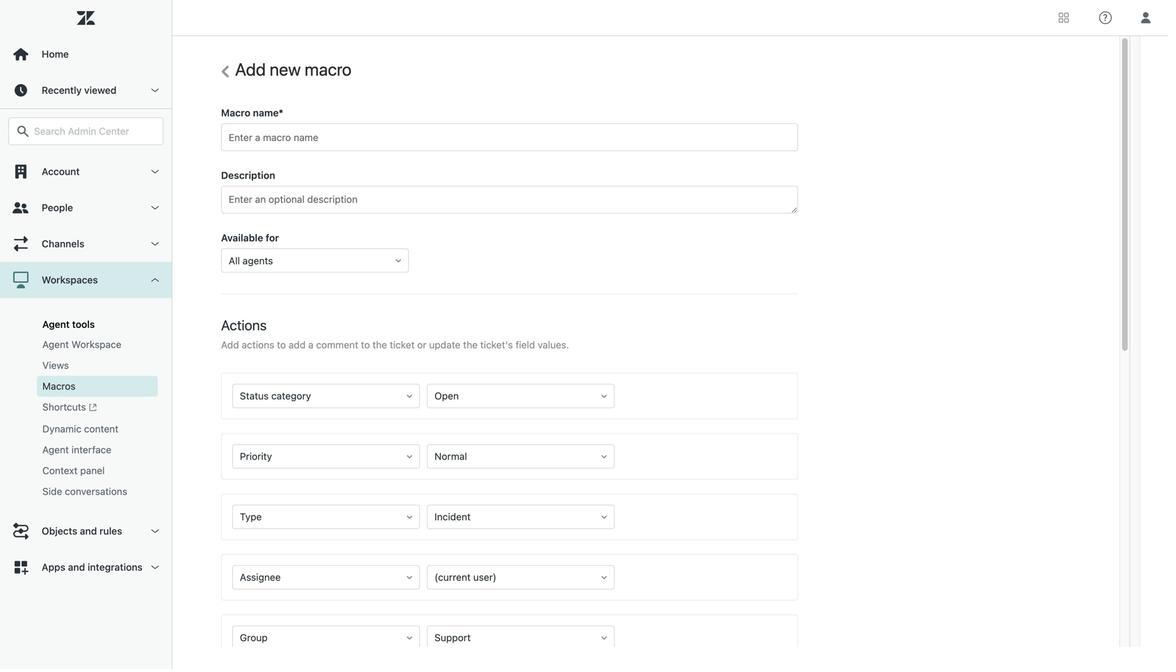 Task type: vqa. For each thing, say whether or not it's contained in the screenshot.
Apps
yes



Task type: locate. For each thing, give the bounding box(es) containing it.
agent tools element
[[42, 319, 95, 330]]

context panel link
[[37, 461, 158, 482]]

apps
[[42, 562, 65, 573]]

account button
[[0, 154, 172, 190]]

objects
[[42, 526, 77, 537]]

tree item containing workspaces
[[0, 262, 172, 514]]

dynamic
[[42, 423, 81, 435]]

agent workspace link
[[37, 335, 158, 355]]

workspaces
[[42, 274, 98, 286]]

agent inside agent interface element
[[42, 444, 69, 456]]

tree item inside primary element
[[0, 262, 172, 514]]

1 vertical spatial and
[[68, 562, 85, 573]]

agent up context
[[42, 444, 69, 456]]

dynamic content
[[42, 423, 118, 435]]

agent inside agent workspace "element"
[[42, 339, 69, 351]]

and inside dropdown button
[[80, 526, 97, 537]]

and right the apps
[[68, 562, 85, 573]]

content
[[84, 423, 118, 435]]

agent
[[42, 319, 70, 330], [42, 339, 69, 351], [42, 444, 69, 456]]

tree containing account
[[0, 154, 172, 586]]

1 agent from the top
[[42, 319, 70, 330]]

interface
[[72, 444, 111, 456]]

and left rules
[[80, 526, 97, 537]]

viewed
[[84, 85, 117, 96]]

0 vertical spatial agent
[[42, 319, 70, 330]]

macros link
[[37, 376, 158, 397]]

zendesk products image
[[1059, 13, 1069, 23]]

primary element
[[0, 0, 173, 670]]

side
[[42, 486, 62, 498]]

Search Admin Center field
[[34, 125, 154, 138]]

side conversations link
[[37, 482, 158, 502]]

1 vertical spatial agent
[[42, 339, 69, 351]]

agent up views
[[42, 339, 69, 351]]

agent for agent workspace
[[42, 339, 69, 351]]

integrations
[[88, 562, 143, 573]]

and for objects
[[80, 526, 97, 537]]

agent left tools
[[42, 319, 70, 330]]

views
[[42, 360, 69, 371]]

3 agent from the top
[[42, 444, 69, 456]]

and
[[80, 526, 97, 537], [68, 562, 85, 573]]

agent workspace
[[42, 339, 122, 351]]

recently viewed button
[[0, 72, 172, 109]]

2 agent from the top
[[42, 339, 69, 351]]

agent tools
[[42, 319, 95, 330]]

workspaces group
[[0, 298, 172, 514]]

tree
[[0, 154, 172, 586]]

and for apps
[[68, 562, 85, 573]]

and inside "dropdown button"
[[68, 562, 85, 573]]

tools
[[72, 319, 95, 330]]

views link
[[37, 355, 158, 376]]

apps and integrations
[[42, 562, 143, 573]]

none search field inside primary element
[[1, 118, 170, 145]]

0 vertical spatial and
[[80, 526, 97, 537]]

channels
[[42, 238, 84, 250]]

tree item
[[0, 262, 172, 514]]

None search field
[[1, 118, 170, 145]]

recently viewed
[[42, 85, 117, 96]]

2 vertical spatial agent
[[42, 444, 69, 456]]

workspaces button
[[0, 262, 172, 298]]



Task type: describe. For each thing, give the bounding box(es) containing it.
context panel element
[[42, 464, 105, 478]]

views element
[[42, 359, 69, 373]]

help image
[[1100, 11, 1112, 24]]

shortcuts link
[[37, 397, 158, 419]]

shortcuts element
[[42, 401, 97, 415]]

workspace
[[72, 339, 122, 351]]

agent interface link
[[37, 440, 158, 461]]

dynamic content link
[[37, 419, 158, 440]]

conversations
[[65, 486, 127, 498]]

account
[[42, 166, 80, 177]]

agent interface
[[42, 444, 111, 456]]

macros element
[[42, 380, 76, 394]]

home button
[[0, 36, 172, 72]]

context panel
[[42, 465, 105, 477]]

user menu image
[[1137, 9, 1155, 27]]

macros
[[42, 381, 76, 392]]

agent for agent tools
[[42, 319, 70, 330]]

apps and integrations button
[[0, 550, 172, 586]]

panel
[[80, 465, 105, 477]]

agent interface element
[[42, 443, 111, 457]]

agent workspace element
[[42, 338, 122, 352]]

context
[[42, 465, 78, 477]]

side conversations element
[[42, 485, 127, 499]]

people
[[42, 202, 73, 214]]

dynamic content element
[[42, 422, 118, 436]]

objects and rules
[[42, 526, 122, 537]]

home
[[42, 48, 69, 60]]

rules
[[100, 526, 122, 537]]

recently
[[42, 85, 82, 96]]

side conversations
[[42, 486, 127, 498]]

agent for agent interface
[[42, 444, 69, 456]]

tree inside primary element
[[0, 154, 172, 586]]

people button
[[0, 190, 172, 226]]

channels button
[[0, 226, 172, 262]]

objects and rules button
[[0, 514, 172, 550]]

shortcuts
[[42, 402, 86, 413]]



